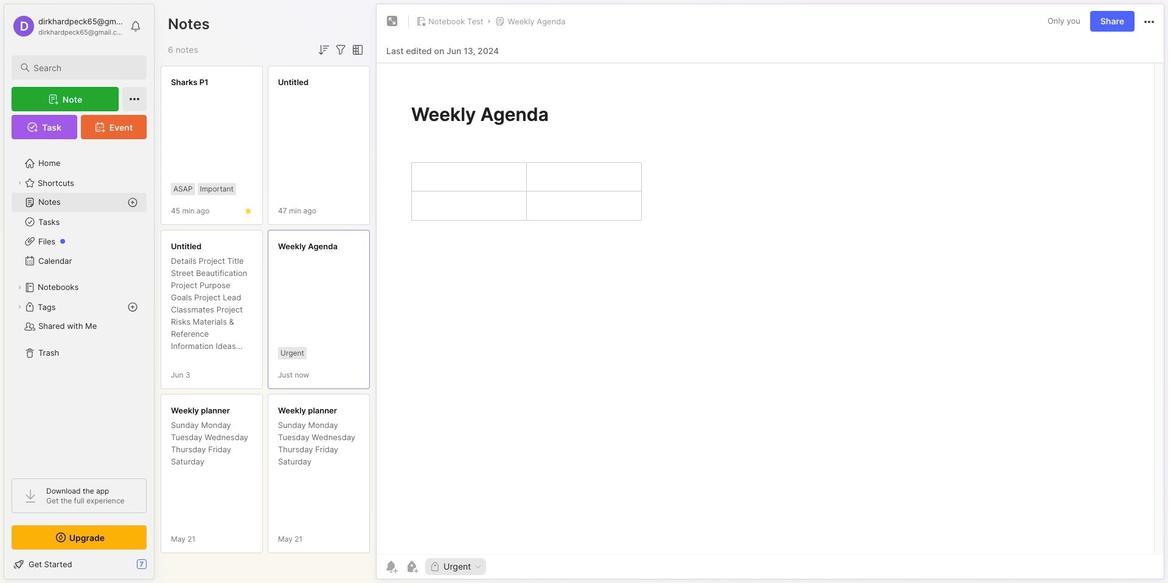 Task type: describe. For each thing, give the bounding box(es) containing it.
click to collapse image
[[154, 561, 163, 576]]

expand note image
[[385, 14, 400, 29]]

none search field inside main 'element'
[[33, 60, 136, 75]]

main element
[[0, 0, 158, 584]]

Sort options field
[[317, 43, 331, 57]]

expand tags image
[[16, 304, 23, 311]]

add tag image
[[405, 560, 419, 575]]

note window element
[[376, 4, 1165, 583]]

Help and Learning task checklist field
[[4, 555, 154, 575]]

Account field
[[12, 14, 124, 38]]



Task type: locate. For each thing, give the bounding box(es) containing it.
Note Editor text field
[[377, 63, 1165, 555]]

add filters image
[[334, 43, 348, 57]]

more actions image
[[1143, 14, 1157, 29]]

tree
[[4, 147, 154, 468]]

expand notebooks image
[[16, 284, 23, 292]]

add a reminder image
[[384, 560, 399, 575]]

View options field
[[348, 43, 365, 57]]

Search text field
[[33, 62, 136, 74]]

tree inside main 'element'
[[4, 147, 154, 468]]

More actions field
[[1143, 13, 1157, 29]]

Urgent Tag actions field
[[471, 563, 483, 572]]

Add filters field
[[334, 43, 348, 57]]

None search field
[[33, 60, 136, 75]]



Task type: vqa. For each thing, say whether or not it's contained in the screenshot.
first tab from right
no



